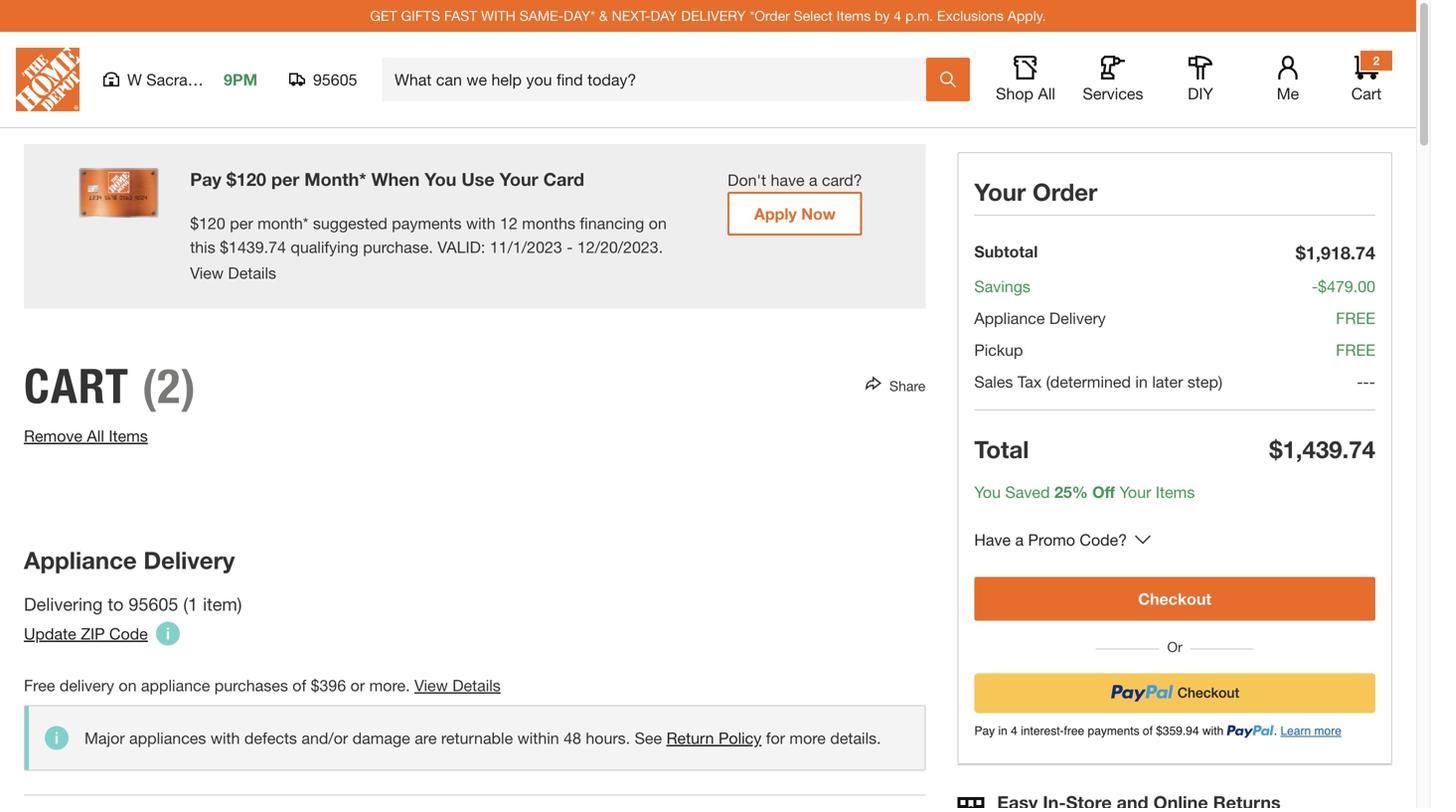 Task type: vqa. For each thing, say whether or not it's contained in the screenshot.
Update ZIP Code link
yes



Task type: describe. For each thing, give the bounding box(es) containing it.
same-
[[520, 7, 564, 24]]

delivery
[[60, 676, 114, 695]]

purchase.
[[363, 238, 433, 257]]

diy button
[[1169, 56, 1233, 103]]

0 horizontal spatial you
[[425, 169, 457, 190]]

share
[[890, 378, 926, 394]]

1439.74
[[229, 238, 286, 257]]

&
[[600, 7, 608, 24]]

of
[[293, 676, 306, 695]]

cart (2)
[[24, 357, 197, 415]]

gifts
[[401, 7, 440, 24]]

1 vertical spatial 120
[[199, 214, 226, 233]]

have a promo code?
[[975, 531, 1128, 549]]

or
[[351, 676, 365, 695]]

48
[[564, 729, 582, 748]]

1 horizontal spatial view
[[415, 676, 448, 695]]

1 vertical spatial details
[[453, 676, 501, 695]]

card?
[[822, 171, 863, 189]]

this
[[190, 238, 215, 257]]

defects
[[245, 729, 297, 748]]

in
[[1136, 372, 1148, 391]]

0 horizontal spatial your
[[500, 169, 539, 190]]

me
[[1278, 84, 1300, 103]]

$1,439.74
[[1270, 435, 1376, 463]]

savings
[[975, 277, 1031, 296]]

---
[[1358, 372, 1376, 391]]

- inside 1439.74 qualifying purchase. valid: 11/1/2023 - 12/20/2023. view details
[[567, 238, 573, 257]]

order
[[1033, 178, 1098, 206]]

use
[[462, 169, 495, 190]]

code
[[109, 624, 148, 643]]

fast
[[444, 7, 478, 24]]

appliances
[[129, 729, 206, 748]]

pay $ 120 per month* when you use your card
[[190, 169, 585, 190]]

2 free from the top
[[1337, 341, 1376, 359]]

suggested
[[313, 214, 388, 233]]

return policy
[[667, 729, 762, 748]]

appliance
[[141, 676, 210, 695]]

services
[[1083, 84, 1144, 103]]

pay
[[190, 169, 222, 190]]

on for delivery
[[119, 676, 137, 695]]

all for remove
[[87, 426, 104, 445]]

don't
[[728, 171, 767, 189]]

0 vertical spatial per
[[271, 169, 300, 190]]

damage
[[353, 729, 410, 748]]

within
[[518, 729, 560, 748]]

1 vertical spatial you
[[975, 483, 1001, 502]]

month*
[[305, 169, 367, 190]]

checkout
[[1139, 590, 1212, 609]]

remove
[[24, 426, 83, 445]]

0 vertical spatial appliance
[[975, 309, 1046, 328]]

are
[[415, 729, 437, 748]]

1 free from the top
[[1337, 309, 1376, 328]]

1
[[188, 594, 198, 615]]

sacramento
[[146, 70, 233, 89]]

1 horizontal spatial with
[[466, 214, 496, 233]]

0 horizontal spatial appliance
[[24, 546, 137, 574]]

zip
[[81, 624, 105, 643]]

view inside 1439.74 qualifying purchase. valid: 11/1/2023 - 12/20/2023. view details
[[190, 263, 224, 282]]

1439.74 qualifying purchase. valid: 11/1/2023 - 12/20/2023. view details
[[190, 238, 663, 282]]

or
[[1160, 639, 1191, 655]]

see
[[635, 729, 662, 748]]

me button
[[1257, 56, 1321, 103]]

get
[[370, 7, 397, 24]]

by
[[875, 7, 890, 24]]

apply
[[755, 204, 797, 223]]

item
[[1156, 483, 1188, 502]]

day
[[651, 7, 678, 24]]

4
[[894, 7, 902, 24]]

1 horizontal spatial 120
[[237, 169, 266, 190]]

return policy link
[[667, 729, 762, 748]]

your order
[[975, 178, 1098, 206]]

$396
[[311, 676, 346, 695]]

1 horizontal spatial items
[[837, 7, 871, 24]]

sales
[[975, 372, 1014, 391]]

all for shop
[[1039, 84, 1056, 103]]

payments
[[392, 214, 462, 233]]

(determined
[[1047, 372, 1132, 391]]

p.m.
[[906, 7, 934, 24]]

$1,918.74
[[1297, 242, 1376, 264]]

1 vertical spatial items
[[109, 426, 148, 445]]

off
[[1093, 483, 1116, 502]]

get gifts fast with same-day* & next-day delivery *order select items by 4 p.m. exclusions apply.
[[370, 7, 1047, 24]]

9pm
[[224, 70, 258, 89]]

have
[[771, 171, 805, 189]]

(2)
[[142, 357, 197, 415]]

0 horizontal spatial view details button
[[190, 261, 276, 285]]

qualifying
[[291, 238, 359, 257]]

you saved 25% off your item s
[[975, 483, 1196, 502]]

remove all items
[[24, 426, 148, 445]]

s
[[1188, 483, 1196, 502]]

12
[[500, 214, 518, 233]]

on for financing
[[649, 214, 667, 233]]



Task type: locate. For each thing, give the bounding box(es) containing it.
subtotal
[[975, 242, 1038, 261]]

1 horizontal spatial details
[[453, 676, 501, 695]]

with left defects at the left bottom of the page
[[211, 729, 240, 748]]

delivery up the (
[[144, 546, 235, 574]]

you left use
[[425, 169, 457, 190]]

items down cart (2)
[[109, 426, 148, 445]]

1 vertical spatial view details button
[[415, 676, 501, 695]]

cart
[[1352, 84, 1382, 103]]

1 vertical spatial appliance
[[24, 546, 137, 574]]

1 vertical spatial on
[[119, 676, 137, 695]]

0 horizontal spatial on
[[119, 676, 137, 695]]

1 horizontal spatial all
[[1039, 84, 1056, 103]]

0 horizontal spatial 95605
[[129, 594, 178, 615]]

with
[[466, 214, 496, 233], [211, 729, 240, 748]]

details.
[[831, 729, 882, 748]]

select
[[794, 7, 833, 24]]

0 vertical spatial you
[[425, 169, 457, 190]]

financing
[[580, 214, 645, 233]]

0 vertical spatial items
[[837, 7, 871, 24]]

all inside button
[[1039, 84, 1056, 103]]

1 horizontal spatial delivery
[[1050, 309, 1107, 328]]

update zip code
[[24, 624, 148, 643]]

view details button
[[190, 261, 276, 285], [415, 676, 501, 695]]

0 vertical spatial with
[[466, 214, 496, 233]]

0 horizontal spatial 120
[[199, 214, 226, 233]]

update
[[24, 624, 76, 643]]

1 vertical spatial all
[[87, 426, 104, 445]]

120 up this
[[199, 214, 226, 233]]

0 vertical spatial 95605
[[313, 70, 357, 89]]

1 vertical spatial a
[[1016, 531, 1024, 549]]

0 vertical spatial free
[[1337, 309, 1376, 328]]

0 horizontal spatial per
[[230, 214, 253, 233]]

on up '12/20/2023.'
[[649, 214, 667, 233]]

shop all
[[996, 84, 1056, 103]]

exclusions
[[938, 7, 1004, 24]]

items
[[837, 7, 871, 24], [109, 426, 148, 445]]

your up subtotal
[[975, 178, 1027, 206]]

0 vertical spatial a
[[809, 171, 818, 189]]

0 vertical spatial details
[[228, 263, 276, 282]]

step)
[[1188, 372, 1223, 391]]

cart 2
[[1352, 54, 1382, 103]]

per up month*
[[271, 169, 300, 190]]

card
[[544, 169, 585, 190]]

free delivery on appliance purchases of $396 or more. view details
[[24, 676, 501, 695]]

view
[[190, 263, 224, 282], [415, 676, 448, 695]]

hours.
[[586, 729, 631, 748]]

$ right this
[[220, 238, 229, 257]]

0 horizontal spatial details
[[228, 263, 276, 282]]

view down this
[[190, 263, 224, 282]]

0 horizontal spatial delivery
[[144, 546, 235, 574]]

sales tax (determined in later step)
[[975, 372, 1223, 391]]

1 horizontal spatial you
[[975, 483, 1001, 502]]

update zip code link
[[24, 624, 148, 643]]

0 vertical spatial view details button
[[190, 261, 276, 285]]

-
[[567, 238, 573, 257], [1313, 277, 1319, 296], [1358, 372, 1364, 391], [1364, 372, 1370, 391], [1370, 372, 1376, 391]]

when
[[372, 169, 420, 190]]

95605 inside "button"
[[313, 70, 357, 89]]

delivery up (determined
[[1050, 309, 1107, 328]]

items left by
[[837, 7, 871, 24]]

next-
[[612, 7, 651, 24]]

valid:
[[438, 238, 486, 257]]

share link
[[882, 378, 926, 394]]

shop
[[996, 84, 1034, 103]]

0 horizontal spatial all
[[87, 426, 104, 445]]

$ inside months financing on this $
[[220, 238, 229, 257]]

on right delivery
[[119, 676, 137, 695]]

more.
[[370, 676, 410, 695]]

details inside 1439.74 qualifying purchase. valid: 11/1/2023 - 12/20/2023. view details
[[228, 263, 276, 282]]

the home depot logo image
[[16, 48, 80, 111]]

apply.
[[1008, 7, 1047, 24]]

view right more.
[[415, 676, 448, 695]]

months financing on this $
[[190, 214, 667, 257]]

95605 right 9pm
[[313, 70, 357, 89]]

1 vertical spatial delivery
[[144, 546, 235, 574]]

1 vertical spatial view
[[415, 676, 448, 695]]

delivering to 95605 ( 1 item )
[[24, 594, 242, 615]]

view details button down 1439.74
[[190, 261, 276, 285]]

details down 1439.74
[[228, 263, 276, 282]]

your right off
[[1120, 483, 1152, 502]]

day*
[[564, 7, 596, 24]]

cart
[[24, 357, 129, 415]]

free
[[1337, 309, 1376, 328], [1337, 341, 1376, 359]]

shop all button
[[994, 56, 1058, 103]]

pickup
[[975, 341, 1024, 359]]

0 vertical spatial $
[[227, 169, 237, 190]]

120 right pay
[[237, 169, 266, 190]]

0 vertical spatial all
[[1039, 84, 1056, 103]]

details up returnable
[[453, 676, 501, 695]]

for
[[766, 729, 786, 748]]

1 horizontal spatial a
[[1016, 531, 1024, 549]]

on
[[649, 214, 667, 233], [119, 676, 137, 695]]

months
[[522, 214, 576, 233]]

1 vertical spatial 95605
[[129, 594, 178, 615]]

2
[[1374, 54, 1381, 68]]

and/or
[[302, 729, 348, 748]]

item
[[203, 594, 237, 615]]

1 vertical spatial with
[[211, 729, 240, 748]]

diy
[[1188, 84, 1214, 103]]

your right use
[[500, 169, 539, 190]]

1 horizontal spatial on
[[649, 214, 667, 233]]

free down $479.00
[[1337, 309, 1376, 328]]

delivering
[[24, 594, 103, 615]]

$ 120 per month* suggested payments with 12
[[190, 214, 518, 233]]

1 vertical spatial appliance delivery
[[24, 546, 235, 574]]

on inside months financing on this $
[[649, 214, 667, 233]]

apply now
[[755, 204, 836, 223]]

change appliance zipcode information image
[[156, 622, 180, 646]]

95605 left the (
[[129, 594, 178, 615]]

purchases
[[215, 676, 288, 695]]

appliance down savings
[[975, 309, 1046, 328]]

a inside have a promo code? "link"
[[1016, 531, 1024, 549]]

*order
[[750, 7, 790, 24]]

0 vertical spatial view
[[190, 263, 224, 282]]

1 horizontal spatial appliance
[[975, 309, 1046, 328]]

95605 button
[[289, 70, 358, 89]]

$ up this
[[190, 214, 199, 233]]

0 vertical spatial 120
[[237, 169, 266, 190]]

presentation image
[[79, 168, 159, 218]]

with left 12
[[466, 214, 496, 233]]

delivery
[[1050, 309, 1107, 328], [144, 546, 235, 574]]

0 horizontal spatial a
[[809, 171, 818, 189]]

later
[[1153, 372, 1184, 391]]

now
[[802, 204, 836, 223]]

0 vertical spatial delivery
[[1050, 309, 1107, 328]]

to
[[108, 594, 124, 615]]

delivery
[[682, 7, 746, 24]]

w sacramento 9pm
[[127, 70, 258, 89]]

$ right pay
[[227, 169, 237, 190]]

view details button up returnable
[[415, 676, 501, 695]]

appliance delivery down savings
[[975, 309, 1107, 328]]

appliance delivery up the 'delivering to 95605 ( 1 item )'
[[24, 546, 235, 574]]

you left saved
[[975, 483, 1001, 502]]

1 vertical spatial per
[[230, 214, 253, 233]]

remove all items link
[[24, 426, 148, 445]]

don't have a card?
[[728, 171, 863, 189]]

0 horizontal spatial view
[[190, 263, 224, 282]]

1 horizontal spatial appliance delivery
[[975, 309, 1107, 328]]

0 horizontal spatial appliance delivery
[[24, 546, 235, 574]]

free up ---
[[1337, 341, 1376, 359]]

total
[[975, 435, 1030, 463]]

you
[[425, 169, 457, 190], [975, 483, 1001, 502]]

more
[[790, 729, 826, 748]]

free
[[24, 676, 55, 695]]

1 horizontal spatial view details button
[[415, 676, 501, 695]]

alert containing major appliances with defects and/or damage are returnable within 48 hours. see
[[24, 705, 926, 771]]

all right the remove
[[87, 426, 104, 445]]

What can we help you find today? search field
[[395, 59, 926, 100]]

returnable
[[441, 729, 513, 748]]

0 horizontal spatial items
[[109, 426, 148, 445]]

11/1/2023
[[490, 238, 563, 257]]

all right shop
[[1039, 84, 1056, 103]]

appliance up the delivering
[[24, 546, 137, 574]]

1 horizontal spatial 95605
[[313, 70, 357, 89]]

-$479.00
[[1313, 277, 1376, 296]]

per up 1439.74
[[230, 214, 253, 233]]

120
[[237, 169, 266, 190], [199, 214, 226, 233]]

alert
[[24, 705, 926, 771]]

1 vertical spatial $
[[190, 214, 199, 233]]

services button
[[1082, 56, 1146, 103]]

2 horizontal spatial your
[[1120, 483, 1152, 502]]

$
[[227, 169, 237, 190], [190, 214, 199, 233], [220, 238, 229, 257]]

1 vertical spatial free
[[1337, 341, 1376, 359]]

0 horizontal spatial with
[[211, 729, 240, 748]]

1 horizontal spatial your
[[975, 178, 1027, 206]]

1 horizontal spatial per
[[271, 169, 300, 190]]

0 vertical spatial on
[[649, 214, 667, 233]]

saved
[[1006, 483, 1051, 502]]

code?
[[1080, 531, 1128, 549]]

with inside alert
[[211, 729, 240, 748]]

checkout button
[[975, 577, 1376, 621]]

0 vertical spatial appliance delivery
[[975, 309, 1107, 328]]

2 vertical spatial $
[[220, 238, 229, 257]]



